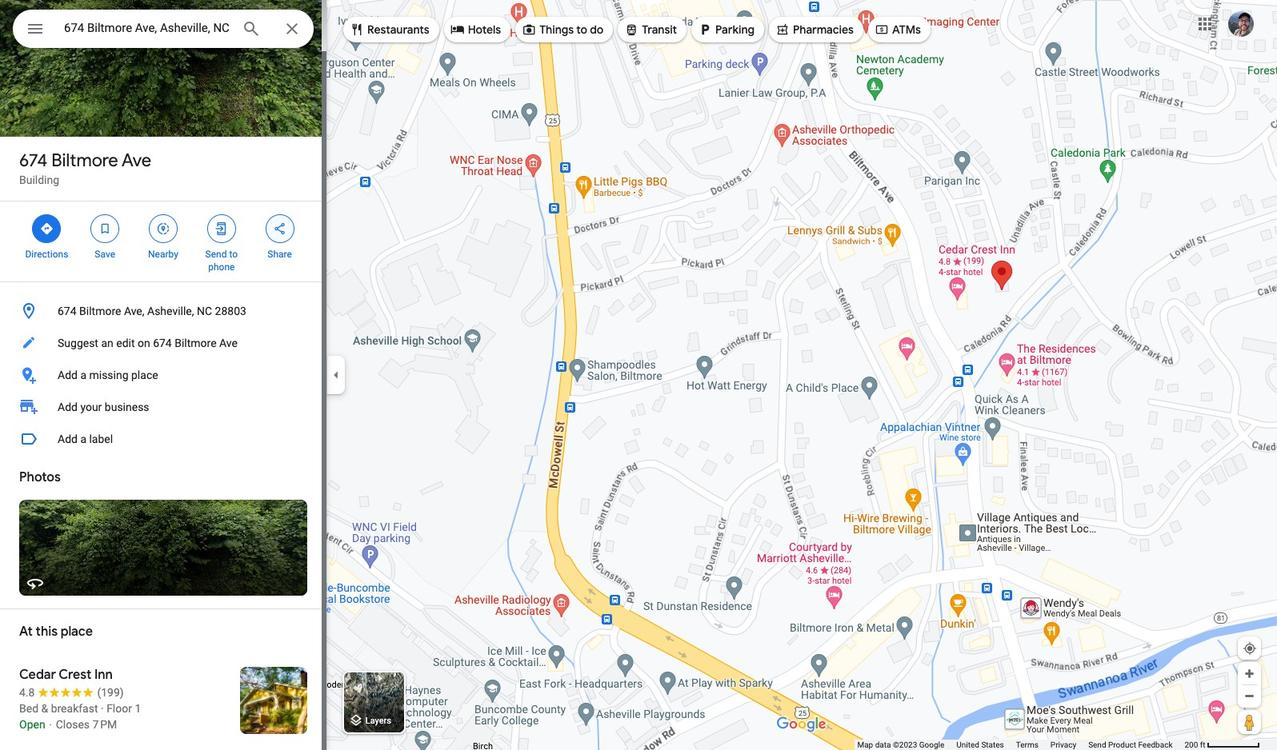 Task type: locate. For each thing, give the bounding box(es) containing it.
2 horizontal spatial 674
[[153, 337, 172, 350]]

place right this
[[61, 624, 93, 640]]

1
[[135, 703, 141, 716]]

phone
[[208, 262, 235, 273]]


[[98, 220, 112, 238]]

to up phone
[[229, 249, 238, 260]]

1 vertical spatial biltmore
[[79, 305, 121, 318]]

add inside button
[[58, 433, 78, 446]]

google
[[920, 741, 945, 750]]

0 vertical spatial to
[[577, 22, 588, 37]]

send for send product feedback
[[1089, 741, 1107, 750]]

things
[[540, 22, 574, 37]]

674 right 'on'
[[153, 337, 172, 350]]

674 biltmore ave main content
[[0, 0, 327, 751]]


[[522, 21, 537, 38]]

1 vertical spatial ave
[[219, 337, 238, 350]]


[[450, 21, 465, 38]]

add a label
[[58, 433, 113, 446]]

0 vertical spatial add
[[58, 369, 78, 382]]

1 add from the top
[[58, 369, 78, 382]]

add a label button
[[0, 424, 327, 456]]

to
[[577, 22, 588, 37], [229, 249, 238, 260]]

a
[[80, 369, 86, 382], [80, 433, 86, 446]]

0 horizontal spatial send
[[205, 249, 227, 260]]

a inside add a missing place button
[[80, 369, 86, 382]]

1 vertical spatial 674
[[58, 305, 77, 318]]

0 horizontal spatial ave
[[122, 150, 151, 172]]

674 Biltmore Ave, Asheville, NC 28803 field
[[13, 10, 314, 48]]

200 ft
[[1185, 741, 1206, 750]]

send inside send to phone
[[205, 249, 227, 260]]

do
[[590, 22, 604, 37]]

share
[[268, 249, 292, 260]]

add your business
[[58, 401, 149, 414]]

directions
[[25, 249, 68, 260]]

send inside button
[[1089, 741, 1107, 750]]

product
[[1109, 741, 1137, 750]]

missing
[[89, 369, 129, 382]]

zoom in image
[[1244, 669, 1256, 681]]

1 horizontal spatial send
[[1089, 741, 1107, 750]]

place down 'on'
[[131, 369, 158, 382]]

a left label
[[80, 433, 86, 446]]

©2023
[[893, 741, 918, 750]]

an
[[101, 337, 113, 350]]

biltmore down nc
[[175, 337, 217, 350]]

atms
[[893, 22, 921, 37]]

business
[[105, 401, 149, 414]]

save
[[95, 249, 115, 260]]

building
[[19, 174, 59, 187]]

0 vertical spatial a
[[80, 369, 86, 382]]

0 horizontal spatial to
[[229, 249, 238, 260]]

floor
[[107, 703, 132, 716]]

place inside button
[[131, 369, 158, 382]]

(199)
[[97, 687, 124, 700]]

show street view coverage image
[[1239, 711, 1262, 735]]

map data ©2023 google
[[858, 741, 945, 750]]

2 add from the top
[[58, 401, 78, 414]]

 button
[[13, 10, 58, 51]]

united states
[[957, 741, 1005, 750]]

0 vertical spatial ave
[[122, 150, 151, 172]]

add left your
[[58, 401, 78, 414]]

0 vertical spatial send
[[205, 249, 227, 260]]

label
[[89, 433, 113, 446]]

1 a from the top
[[80, 369, 86, 382]]

biltmore
[[51, 150, 118, 172], [79, 305, 121, 318], [175, 337, 217, 350]]

send left product
[[1089, 741, 1107, 750]]

edit
[[116, 337, 135, 350]]

1 horizontal spatial to
[[577, 22, 588, 37]]


[[26, 18, 45, 40]]

send up phone
[[205, 249, 227, 260]]

a for missing
[[80, 369, 86, 382]]

none field inside 674 biltmore ave, asheville, nc 28803 field
[[64, 18, 229, 38]]

200
[[1185, 741, 1199, 750]]

a left 'missing'
[[80, 369, 86, 382]]

a inside add a label button
[[80, 433, 86, 446]]

send
[[205, 249, 227, 260], [1089, 741, 1107, 750]]

add down suggest
[[58, 369, 78, 382]]

states
[[982, 741, 1005, 750]]

your
[[80, 401, 102, 414]]

ave
[[122, 150, 151, 172], [219, 337, 238, 350]]

674 up suggest
[[58, 305, 77, 318]]

add inside button
[[58, 369, 78, 382]]

0 vertical spatial 674
[[19, 150, 47, 172]]

send for send to phone
[[205, 249, 227, 260]]

this
[[36, 624, 58, 640]]

biltmore up building
[[51, 150, 118, 172]]

1 vertical spatial to
[[229, 249, 238, 260]]

2 vertical spatial add
[[58, 433, 78, 446]]

674 inside 'button'
[[58, 305, 77, 318]]

 things to do
[[522, 21, 604, 38]]

 pharmacies
[[776, 21, 854, 38]]


[[875, 21, 889, 38]]

biltmore up "an"
[[79, 305, 121, 318]]

inn
[[94, 668, 113, 684]]

 search field
[[13, 10, 314, 51]]

1 horizontal spatial 674
[[58, 305, 77, 318]]

674 inside "674 biltmore ave building"
[[19, 150, 47, 172]]

 hotels
[[450, 21, 501, 38]]

united states button
[[957, 741, 1005, 751]]

bed & breakfast · floor 1 open ⋅ closes 7 pm
[[19, 703, 141, 732]]


[[776, 21, 790, 38]]

at
[[19, 624, 33, 640]]

0 vertical spatial place
[[131, 369, 158, 382]]

footer containing map data ©2023 google
[[858, 741, 1185, 751]]

pharmacies
[[793, 22, 854, 37]]

0 horizontal spatial 674
[[19, 150, 47, 172]]

collapse side panel image
[[327, 367, 345, 384]]

4.8 stars 199 reviews image
[[19, 685, 124, 701]]

ave inside "674 biltmore ave building"
[[122, 150, 151, 172]]

200 ft button
[[1185, 741, 1261, 750]]

feedback
[[1139, 741, 1173, 750]]

674 up building
[[19, 150, 47, 172]]

cedar
[[19, 668, 56, 684]]

1 vertical spatial a
[[80, 433, 86, 446]]

zoom out image
[[1244, 691, 1256, 703]]

ft
[[1201, 741, 1206, 750]]

1 horizontal spatial ave
[[219, 337, 238, 350]]

0 vertical spatial biltmore
[[51, 150, 118, 172]]

3 add from the top
[[58, 433, 78, 446]]

None field
[[64, 18, 229, 38]]

biltmore inside 'button'
[[79, 305, 121, 318]]

1 vertical spatial add
[[58, 401, 78, 414]]

7 pm
[[92, 719, 117, 732]]

1 horizontal spatial place
[[131, 369, 158, 382]]

open
[[19, 719, 45, 732]]

add left label
[[58, 433, 78, 446]]

 restaurants
[[350, 21, 430, 38]]

0 horizontal spatial place
[[61, 624, 93, 640]]

 atms
[[875, 21, 921, 38]]

1 vertical spatial send
[[1089, 741, 1107, 750]]

 transit
[[625, 21, 677, 38]]

2 vertical spatial 674
[[153, 337, 172, 350]]

biltmore inside "674 biltmore ave building"
[[51, 150, 118, 172]]

to left do
[[577, 22, 588, 37]]

footer
[[858, 741, 1185, 751]]

2 vertical spatial biltmore
[[175, 337, 217, 350]]

add for add your business
[[58, 401, 78, 414]]


[[40, 220, 54, 238]]

2 a from the top
[[80, 433, 86, 446]]

add
[[58, 369, 78, 382], [58, 401, 78, 414], [58, 433, 78, 446]]

nc
[[197, 305, 212, 318]]

place
[[131, 369, 158, 382], [61, 624, 93, 640]]

breakfast
[[51, 703, 98, 716]]

terms button
[[1017, 741, 1039, 751]]

⋅
[[48, 719, 53, 732]]



Task type: vqa. For each thing, say whether or not it's contained in the screenshot.
'9 hr 30 min'
no



Task type: describe. For each thing, give the bounding box(es) containing it.
cedar crest inn
[[19, 668, 113, 684]]

asheville,
[[147, 305, 194, 318]]

add for add a label
[[58, 433, 78, 446]]

google account: cj baylor  
(christian.baylor@adept.ai) image
[[1229, 11, 1255, 37]]

show your location image
[[1243, 642, 1258, 656]]

ave,
[[124, 305, 145, 318]]

674 inside button
[[153, 337, 172, 350]]

·
[[101, 703, 104, 716]]

restaurants
[[367, 22, 430, 37]]

united
[[957, 741, 980, 750]]

actions for 674 biltmore ave region
[[0, 202, 327, 282]]

on
[[138, 337, 150, 350]]

add for add a missing place
[[58, 369, 78, 382]]

to inside  things to do
[[577, 22, 588, 37]]


[[156, 220, 171, 238]]

674 for ave
[[19, 150, 47, 172]]

&
[[41, 703, 48, 716]]

photos
[[19, 470, 61, 486]]


[[214, 220, 229, 238]]

1 vertical spatial place
[[61, 624, 93, 640]]

send product feedback
[[1089, 741, 1173, 750]]

suggest
[[58, 337, 98, 350]]


[[698, 21, 713, 38]]

privacy
[[1051, 741, 1077, 750]]

footer inside google maps element
[[858, 741, 1185, 751]]

send product feedback button
[[1089, 741, 1173, 751]]

add a missing place
[[58, 369, 158, 382]]


[[273, 220, 287, 238]]

biltmore inside button
[[175, 337, 217, 350]]

suggest an edit on 674 biltmore ave
[[58, 337, 238, 350]]

ave inside button
[[219, 337, 238, 350]]

28803
[[215, 305, 246, 318]]

a for label
[[80, 433, 86, 446]]

674 biltmore ave, asheville, nc 28803
[[58, 305, 246, 318]]

closes
[[56, 719, 90, 732]]

crest
[[59, 668, 91, 684]]

layers
[[366, 717, 391, 727]]

bed
[[19, 703, 38, 716]]

add your business link
[[0, 391, 327, 424]]

hotels
[[468, 22, 501, 37]]

674 biltmore ave, asheville, nc 28803 button
[[0, 295, 327, 327]]

add a missing place button
[[0, 359, 327, 391]]

to inside send to phone
[[229, 249, 238, 260]]

transit
[[642, 22, 677, 37]]

674 for ave,
[[58, 305, 77, 318]]

674 biltmore ave building
[[19, 150, 151, 187]]

map
[[858, 741, 874, 750]]

4.8
[[19, 687, 35, 700]]

send to phone
[[205, 249, 238, 273]]

terms
[[1017, 741, 1039, 750]]


[[625, 21, 639, 38]]

suggest an edit on 674 biltmore ave button
[[0, 327, 327, 359]]

biltmore for ave,
[[79, 305, 121, 318]]

data
[[876, 741, 891, 750]]

google maps element
[[0, 0, 1278, 751]]


[[350, 21, 364, 38]]

 parking
[[698, 21, 755, 38]]

parking
[[716, 22, 755, 37]]

nearby
[[148, 249, 178, 260]]

at this place
[[19, 624, 93, 640]]

biltmore for ave
[[51, 150, 118, 172]]

privacy button
[[1051, 741, 1077, 751]]



